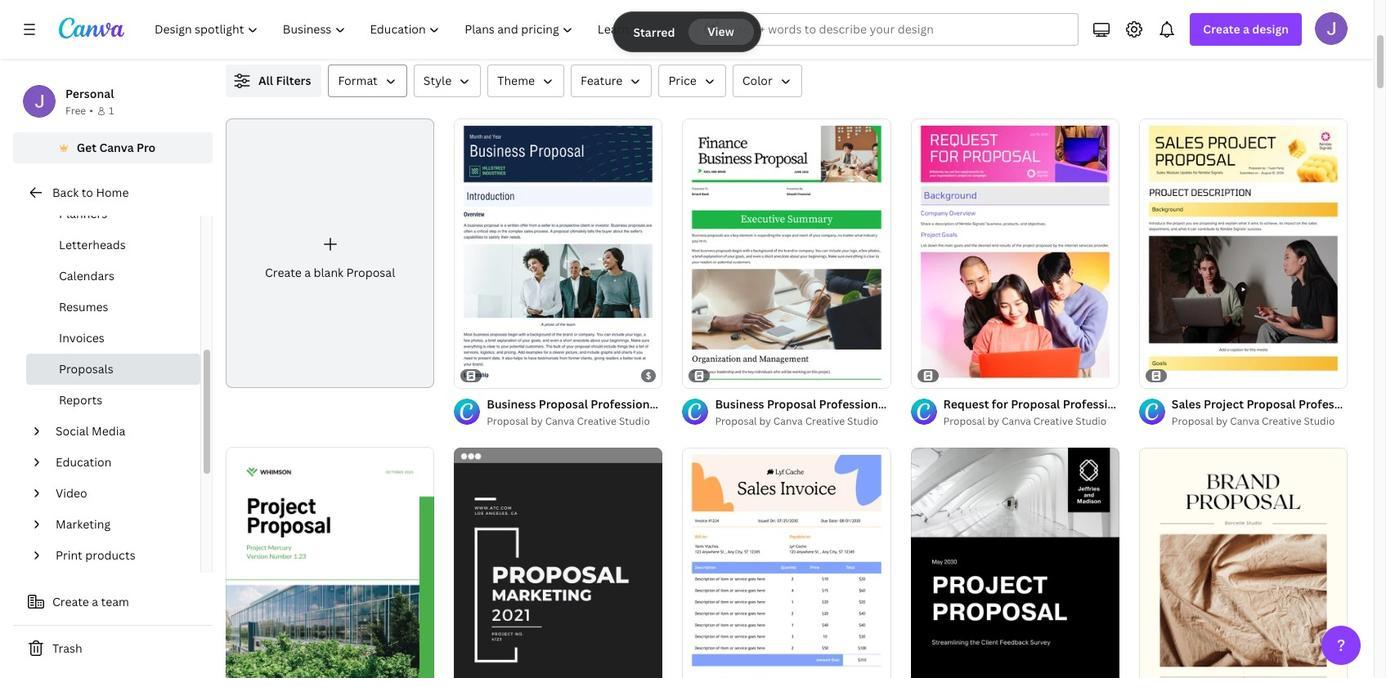 Task type: vqa. For each thing, say whether or not it's contained in the screenshot.
Planners
yes



Task type: describe. For each thing, give the bounding box(es) containing it.
business proposal professional doc in dark blue green abstract professional style image
[[454, 118, 663, 389]]

trash link
[[13, 633, 213, 666]]

1,971
[[226, 81, 254, 97]]

color
[[742, 73, 773, 88]]

canva for sales project proposal professional doc in yellow white pink tactile 3d style image
[[1230, 415, 1260, 429]]

get canva pro
[[77, 140, 156, 155]]

1,971 templates
[[226, 81, 312, 97]]

canva for business proposal professional doc in green white traditional corporate style image
[[774, 415, 803, 429]]

view
[[708, 22, 734, 38]]

back to home link
[[13, 177, 213, 209]]

social media link
[[49, 416, 191, 447]]

blank
[[314, 265, 344, 281]]

canva for the request for proposal professional doc in purple pink yellow tactile 3d style image
[[1002, 415, 1031, 429]]

proposal for the request for proposal professional doc in purple pink yellow tactile 3d style image
[[943, 415, 985, 429]]

by for second the proposal by canva creative studio "link" from the left
[[759, 415, 771, 429]]

print products link
[[49, 541, 191, 572]]

by for the proposal by canva creative studio "link" associated with modern business marketing proposal image
[[531, 415, 543, 429]]

feature
[[581, 73, 623, 88]]

calendars link
[[26, 261, 200, 292]]

letterheads
[[59, 237, 126, 253]]

trash
[[52, 641, 82, 657]]

sales project proposal professional doc in yellow white pink tactile 3d style image
[[1139, 118, 1348, 389]]

proposals
[[59, 361, 113, 377]]

theme button
[[488, 65, 564, 97]]

proposal for business proposal professional doc in green white traditional corporate style image
[[715, 415, 757, 429]]

create a team button
[[13, 586, 213, 619]]

studio for the proposal by canva creative studio "link" for "beige minimalist fashion brand proposal" image
[[1304, 415, 1335, 429]]

education link
[[49, 447, 191, 478]]

proposal by canva creative studio for the proposal by canva creative studio "link" associated with modern business marketing proposal image
[[487, 415, 650, 429]]

proposal by canva creative studio link for project proposal in black simple and minimal style image
[[943, 414, 1119, 430]]

create for create a team
[[52, 595, 89, 610]]

1
[[109, 104, 114, 118]]

canva for business proposal professional doc in dark blue green abstract professional style image
[[545, 415, 575, 429]]

by for project proposal in black simple and minimal style image's the proposal by canva creative studio "link"
[[988, 415, 999, 429]]

invoices link
[[26, 323, 200, 354]]

style button
[[414, 65, 481, 97]]

proposal by canva creative studio for project proposal in black simple and minimal style image's the proposal by canva creative studio "link"
[[943, 415, 1107, 429]]

all
[[258, 73, 273, 88]]

status containing view
[[614, 11, 760, 50]]

create a design button
[[1190, 13, 1302, 46]]

proposal templates image
[[999, 0, 1348, 14]]

proposal by canva creative studio for second the proposal by canva creative studio "link" from the left
[[715, 415, 878, 429]]

view button
[[688, 18, 754, 44]]

create a blank proposal element
[[226, 119, 434, 389]]

create a blank proposal
[[265, 265, 395, 281]]

style
[[424, 73, 452, 88]]

get canva pro button
[[13, 132, 213, 164]]

video link
[[49, 478, 191, 509]]

2 proposal by canva creative studio link from the left
[[715, 414, 891, 430]]

print
[[56, 548, 82, 563]]

all filters
[[258, 73, 311, 88]]

create for create a design
[[1203, 21, 1240, 37]]

color button
[[733, 65, 802, 97]]

a for team
[[92, 595, 98, 610]]

studio for second the proposal by canva creative studio "link" from the left
[[847, 415, 878, 429]]

studio for project proposal in black simple and minimal style image's the proposal by canva creative studio "link"
[[1076, 415, 1107, 429]]

starred
[[633, 23, 675, 38]]

•
[[89, 104, 93, 118]]

by for the proposal by canva creative studio "link" for "beige minimalist fashion brand proposal" image
[[1216, 415, 1228, 429]]

design
[[1252, 21, 1289, 37]]

social media
[[56, 424, 125, 439]]

modern business marketing proposal image
[[454, 448, 663, 679]]

beige minimalist fashion brand proposal image
[[1139, 448, 1348, 679]]

calendars
[[59, 268, 115, 284]]

social
[[56, 424, 89, 439]]

planners link
[[26, 199, 200, 230]]

filters
[[276, 73, 311, 88]]

to
[[81, 185, 93, 200]]

proposal by canva creative studio link for modern business marketing proposal image
[[487, 414, 663, 430]]

templates
[[256, 81, 312, 97]]

feature button
[[571, 65, 652, 97]]

home
[[96, 185, 129, 200]]

get
[[77, 140, 97, 155]]

business proposal professional doc in green white traditional corporate style image
[[682, 118, 891, 389]]

reports
[[59, 393, 102, 408]]

free •
[[65, 104, 93, 118]]

project proposal in black simple and minimal style image
[[911, 448, 1119, 679]]

create a team
[[52, 595, 129, 610]]



Task type: locate. For each thing, give the bounding box(es) containing it.
1 vertical spatial a
[[304, 265, 311, 281]]

creative
[[577, 415, 617, 429], [805, 415, 845, 429], [1034, 415, 1073, 429], [1262, 415, 1302, 429]]

media
[[92, 424, 125, 439]]

proposal by canva creative studio for the proposal by canva creative studio "link" for "beige minimalist fashion brand proposal" image
[[1172, 415, 1335, 429]]

1 proposal by canva creative studio link from the left
[[487, 414, 663, 430]]

create inside create a design dropdown button
[[1203, 21, 1240, 37]]

price
[[668, 73, 697, 88]]

create for create a blank proposal
[[265, 265, 302, 281]]

theme
[[497, 73, 535, 88]]

studio for the proposal by canva creative studio "link" associated with modern business marketing proposal image
[[619, 415, 650, 429]]

back to home
[[52, 185, 129, 200]]

0 vertical spatial create
[[1203, 21, 1240, 37]]

2 by from the left
[[759, 415, 771, 429]]

pro
[[137, 140, 156, 155]]

team
[[101, 595, 129, 610]]

format button
[[328, 65, 407, 97]]

education
[[56, 455, 111, 470]]

1 studio from the left
[[619, 415, 650, 429]]

video
[[56, 486, 87, 501]]

4 proposal by canva creative studio link from the left
[[1172, 414, 1348, 430]]

back
[[52, 185, 79, 200]]

proposal by canva creative studio link for "beige minimalist fashion brand proposal" image
[[1172, 414, 1348, 430]]

2 horizontal spatial a
[[1243, 21, 1250, 37]]

4 by from the left
[[1216, 415, 1228, 429]]

4 creative from the left
[[1262, 415, 1302, 429]]

a for blank
[[304, 265, 311, 281]]

3 proposal by canva creative studio from the left
[[943, 415, 1107, 429]]

top level navigation element
[[144, 13, 657, 46]]

2 horizontal spatial create
[[1203, 21, 1240, 37]]

planners
[[59, 206, 107, 222]]

a inside dropdown button
[[1243, 21, 1250, 37]]

$
[[646, 370, 651, 382]]

a inside button
[[92, 595, 98, 610]]

a
[[1243, 21, 1250, 37], [304, 265, 311, 281], [92, 595, 98, 610]]

products
[[85, 548, 135, 563]]

creative for the proposal by canva creative studio "link" for "beige minimalist fashion brand proposal" image
[[1262, 415, 1302, 429]]

by
[[531, 415, 543, 429], [759, 415, 771, 429], [988, 415, 999, 429], [1216, 415, 1228, 429]]

0 horizontal spatial create
[[52, 595, 89, 610]]

creative for the proposal by canva creative studio "link" associated with modern business marketing proposal image
[[577, 415, 617, 429]]

create inside create a blank proposal element
[[265, 265, 302, 281]]

3 by from the left
[[988, 415, 999, 429]]

create a blank proposal link
[[226, 119, 434, 389]]

price button
[[659, 65, 726, 97]]

reports link
[[26, 385, 200, 416]]

white and green simple corporate (light) project proposal proposal image
[[226, 448, 434, 679]]

proposal for business proposal professional doc in dark blue green abstract professional style image
[[487, 415, 529, 429]]

marketing
[[56, 517, 110, 532]]

proposal for sales project proposal professional doc in yellow white pink tactile 3d style image
[[1172, 415, 1214, 429]]

create a design
[[1203, 21, 1289, 37]]

a left blank
[[304, 265, 311, 281]]

proposal by canva creative studio
[[487, 415, 650, 429], [715, 415, 878, 429], [943, 415, 1107, 429], [1172, 415, 1335, 429]]

2 creative from the left
[[805, 415, 845, 429]]

3 studio from the left
[[1076, 415, 1107, 429]]

1 creative from the left
[[577, 415, 617, 429]]

format
[[338, 73, 378, 88]]

all filters button
[[226, 65, 322, 97]]

create inside 'create a team' button
[[52, 595, 89, 610]]

3 proposal by canva creative studio link from the left
[[943, 414, 1119, 430]]

free
[[65, 104, 86, 118]]

canva inside button
[[99, 140, 134, 155]]

creative for second the proposal by canva creative studio "link" from the left
[[805, 415, 845, 429]]

a left team
[[92, 595, 98, 610]]

0 horizontal spatial a
[[92, 595, 98, 610]]

2 proposal by canva creative studio from the left
[[715, 415, 878, 429]]

studio
[[619, 415, 650, 429], [847, 415, 878, 429], [1076, 415, 1107, 429], [1304, 415, 1335, 429]]

1 vertical spatial create
[[265, 265, 302, 281]]

request for proposal professional doc in purple pink yellow tactile 3d style image
[[911, 118, 1119, 389]]

status
[[614, 11, 760, 50]]

2 vertical spatial create
[[52, 595, 89, 610]]

letterheads link
[[26, 230, 200, 261]]

1 by from the left
[[531, 415, 543, 429]]

3 creative from the left
[[1034, 415, 1073, 429]]

resumes link
[[26, 292, 200, 323]]

4 proposal by canva creative studio from the left
[[1172, 415, 1335, 429]]

0 vertical spatial a
[[1243, 21, 1250, 37]]

4 studio from the left
[[1304, 415, 1335, 429]]

proposal by canva creative studio link
[[487, 414, 663, 430], [715, 414, 891, 430], [943, 414, 1119, 430], [1172, 414, 1348, 430]]

canva
[[99, 140, 134, 155], [545, 415, 575, 429], [774, 415, 803, 429], [1002, 415, 1031, 429], [1230, 415, 1260, 429]]

2 vertical spatial a
[[92, 595, 98, 610]]

resumes
[[59, 299, 108, 315]]

sales proposal professional doc in beige green pink dynamic professional style image
[[682, 448, 891, 679]]

marketing link
[[49, 509, 191, 541]]

a for design
[[1243, 21, 1250, 37]]

Search search field
[[729, 14, 1068, 45]]

proposal
[[346, 265, 395, 281], [487, 415, 529, 429], [715, 415, 757, 429], [943, 415, 985, 429], [1172, 415, 1214, 429]]

create
[[1203, 21, 1240, 37], [265, 265, 302, 281], [52, 595, 89, 610]]

1 proposal by canva creative studio from the left
[[487, 415, 650, 429]]

None search field
[[696, 13, 1079, 46]]

a left design
[[1243, 21, 1250, 37]]

create left blank
[[265, 265, 302, 281]]

1 horizontal spatial a
[[304, 265, 311, 281]]

create left team
[[52, 595, 89, 610]]

1 horizontal spatial create
[[265, 265, 302, 281]]

creative for project proposal in black simple and minimal style image's the proposal by canva creative studio "link"
[[1034, 415, 1073, 429]]

create left design
[[1203, 21, 1240, 37]]

jacob simon image
[[1315, 12, 1348, 45]]

2 studio from the left
[[847, 415, 878, 429]]

print products
[[56, 548, 135, 563]]

personal
[[65, 86, 114, 101]]

invoices
[[59, 330, 105, 346]]



